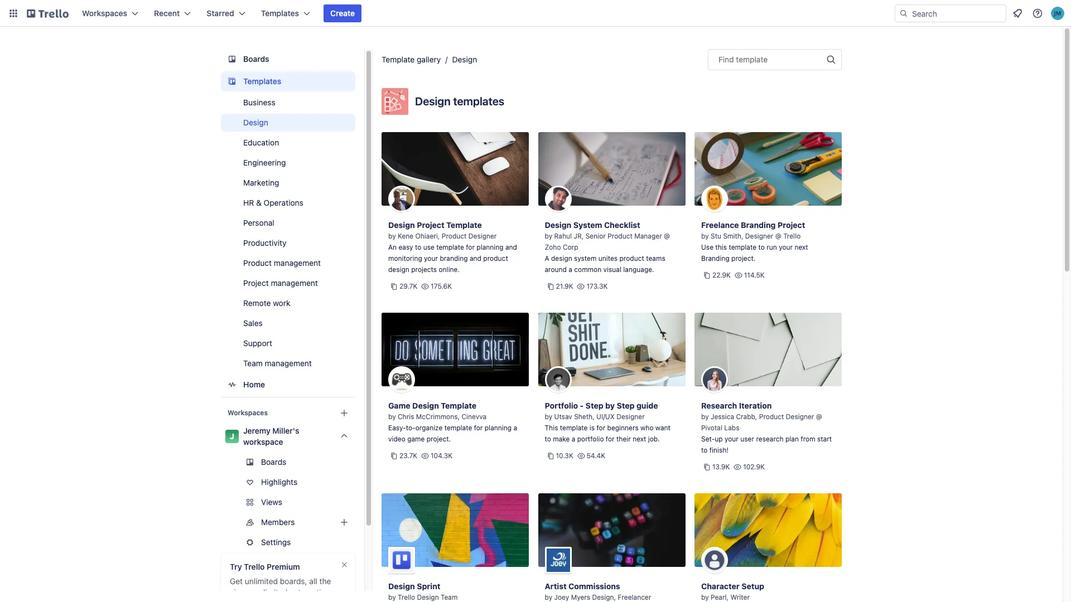 Task type: locate. For each thing, give the bounding box(es) containing it.
team inside design sprint by trello design team
[[441, 594, 458, 602]]

1 forward image from the top
[[353, 496, 367, 510]]

your
[[779, 243, 793, 252], [424, 255, 438, 263], [725, 435, 739, 444]]

1 vertical spatial team
[[441, 594, 458, 602]]

forward image inside settings link
[[353, 536, 367, 550]]

designer up the run
[[746, 232, 774, 241]]

premium
[[267, 563, 300, 572]]

branding down this
[[702, 255, 730, 263]]

education
[[243, 138, 279, 147]]

design link down business link
[[221, 114, 356, 132]]

back to home image
[[27, 4, 69, 22]]

ui/ux
[[597, 413, 615, 421]]

hr & operations link
[[221, 194, 356, 212]]

1 horizontal spatial trello
[[398, 594, 415, 602]]

0 vertical spatial team
[[243, 359, 263, 368]]

1 horizontal spatial next
[[795, 243, 809, 252]]

2 vertical spatial management
[[265, 359, 312, 368]]

a left "this"
[[514, 424, 518, 433]]

1 vertical spatial trello
[[244, 563, 265, 572]]

0 horizontal spatial next
[[633, 435, 647, 444]]

23.7k
[[400, 452, 418, 461]]

product down iteration
[[760, 413, 785, 421]]

0 vertical spatial boards link
[[221, 49, 356, 69]]

template left the gallery
[[382, 55, 415, 64]]

1 vertical spatial design link
[[221, 114, 356, 132]]

research
[[702, 401, 738, 411]]

design up around
[[552, 255, 573, 263]]

design link
[[452, 55, 477, 64], [221, 114, 356, 132]]

template up cinevva
[[441, 401, 477, 411]]

trello inside try trello premium get unlimited boards, all the views, unlimited automation, and more.
[[244, 563, 265, 572]]

jeremy miller (jeremymiller198) image
[[1052, 7, 1065, 20]]

by down trello design team image
[[389, 594, 396, 602]]

your down use
[[424, 255, 438, 263]]

1 vertical spatial design
[[389, 266, 410, 274]]

for up branding
[[466, 243, 475, 252]]

template inside game design template by chris mccrimmons, cinevva easy-to-organize template for planning a video game project.
[[445, 424, 472, 433]]

primary element
[[0, 0, 1072, 27]]

by left joey
[[545, 594, 553, 602]]

boards right board image
[[243, 54, 269, 64]]

product right branding
[[484, 255, 508, 263]]

0 vertical spatial your
[[779, 243, 793, 252]]

2 vertical spatial forward image
[[353, 536, 367, 550]]

1 horizontal spatial your
[[725, 435, 739, 444]]

trello inside "freelance branding project by stu smith, designer @ trello use this template to run your next branding project."
[[784, 232, 801, 241]]

beginners
[[608, 424, 639, 433]]

designer up plan
[[786, 413, 815, 421]]

1 horizontal spatial workspaces
[[228, 409, 268, 418]]

template up branding
[[437, 243, 464, 252]]

character setup by pearl, writer
[[702, 582, 765, 602]]

175.6k
[[431, 282, 452, 291]]

1 vertical spatial boards
[[261, 458, 287, 467]]

to inside "freelance branding project by stu smith, designer @ trello use this template to run your next branding project."
[[759, 243, 765, 252]]

template down cinevva
[[445, 424, 472, 433]]

finish!
[[710, 447, 729, 455]]

by inside artist commissions by joey myers design, freelancer
[[545, 594, 553, 602]]

to inside design project template by kene ohiaeri, product designer an easy to use template for planning and monitoring your branding and product design projects online.
[[415, 243, 422, 252]]

boards link up "highlights" link
[[221, 454, 356, 472]]

workspaces inside workspaces dropdown button
[[82, 8, 127, 18]]

and right branding
[[470, 255, 482, 263]]

design system checklist by rahul jr, senior product manager @ zoho corp a design system unites product teams around a common visual language.
[[545, 221, 671, 274]]

trello design team image
[[389, 548, 415, 574]]

product down the checklist
[[608, 232, 633, 241]]

pearl, writer image
[[702, 548, 729, 574]]

kene ohiaeri, product designer image
[[389, 186, 415, 213]]

writer
[[731, 594, 750, 602]]

labs
[[725, 424, 740, 433]]

2 horizontal spatial your
[[779, 243, 793, 252]]

project inside project management link
[[243, 279, 269, 288]]

design down monitoring at the top
[[389, 266, 410, 274]]

to down set-
[[702, 447, 708, 455]]

j
[[230, 432, 235, 442]]

1 horizontal spatial design link
[[452, 55, 477, 64]]

2 vertical spatial template
[[441, 401, 477, 411]]

design up kene
[[389, 221, 415, 230]]

management for project management
[[271, 279, 318, 288]]

1 vertical spatial project.
[[427, 435, 451, 444]]

1 product from the left
[[484, 255, 508, 263]]

forward image for views
[[353, 496, 367, 510]]

0 vertical spatial trello
[[784, 232, 801, 241]]

1 horizontal spatial project.
[[732, 255, 756, 263]]

design
[[452, 55, 477, 64], [415, 95, 451, 108], [243, 118, 268, 127], [389, 221, 415, 230], [545, 221, 572, 230], [413, 401, 439, 411], [389, 582, 415, 592], [417, 594, 439, 602]]

1 vertical spatial branding
[[702, 255, 730, 263]]

your right the run
[[779, 243, 793, 252]]

project management link
[[221, 275, 356, 293]]

remote work link
[[221, 295, 356, 313]]

add image
[[338, 516, 351, 530]]

sales
[[243, 319, 263, 328]]

project. up 114.5k
[[732, 255, 756, 263]]

system
[[574, 221, 603, 230]]

template inside "freelance branding project by stu smith, designer @ trello use this template to run your next branding project."
[[729, 243, 757, 252]]

0 horizontal spatial step
[[586, 401, 604, 411]]

design sprint by trello design team
[[389, 582, 458, 602]]

design
[[552, 255, 573, 263], [389, 266, 410, 274]]

step right -
[[586, 401, 604, 411]]

forward image inside members link
[[353, 516, 367, 530]]

kene
[[398, 232, 414, 241]]

utsav sheth, ui/ux designer image
[[545, 367, 572, 394]]

0 horizontal spatial product
[[484, 255, 508, 263]]

2 product from the left
[[620, 255, 645, 263]]

0 vertical spatial planning
[[477, 243, 504, 252]]

a
[[545, 255, 550, 263]]

@ up start
[[817, 413, 823, 421]]

0 horizontal spatial @
[[664, 232, 671, 241]]

2 horizontal spatial trello
[[784, 232, 801, 241]]

design up the mccrimmons,
[[413, 401, 439, 411]]

1 vertical spatial boards link
[[221, 454, 356, 472]]

1 vertical spatial planning
[[485, 424, 512, 433]]

0 vertical spatial design
[[552, 255, 573, 263]]

project inside "freelance branding project by stu smith, designer @ trello use this template to run your next branding project."
[[778, 221, 806, 230]]

1 vertical spatial unlimited
[[255, 588, 288, 598]]

starred button
[[200, 4, 252, 22]]

jeremy
[[243, 427, 271, 436]]

1 vertical spatial a
[[514, 424, 518, 433]]

branding
[[440, 255, 468, 263]]

by left pearl,
[[702, 594, 709, 602]]

around
[[545, 266, 567, 274]]

0 horizontal spatial design
[[389, 266, 410, 274]]

project. inside "freelance branding project by stu smith, designer @ trello use this template to run your next branding project."
[[732, 255, 756, 263]]

project
[[417, 221, 445, 230], [778, 221, 806, 230], [243, 279, 269, 288]]

1 vertical spatial and
[[470, 255, 482, 263]]

game design template by chris mccrimmons, cinevva easy-to-organize template for planning a video game project.
[[389, 401, 518, 444]]

by inside game design template by chris mccrimmons, cinevva easy-to-organize template for planning a video game project.
[[389, 413, 396, 421]]

design icon image
[[382, 88, 409, 115]]

senior
[[586, 232, 606, 241]]

search image
[[900, 9, 909, 18]]

templates
[[454, 95, 505, 108]]

0 horizontal spatial trello
[[244, 563, 265, 572]]

Search field
[[909, 5, 1007, 22]]

a inside design system checklist by rahul jr, senior product manager @ zoho corp a design system unites product teams around a common visual language.
[[569, 266, 573, 274]]

1 horizontal spatial and
[[470, 255, 482, 263]]

marketing link
[[221, 174, 356, 192]]

want
[[656, 424, 671, 433]]

2 boards link from the top
[[221, 454, 356, 472]]

0 horizontal spatial and
[[230, 600, 243, 603]]

settings
[[261, 538, 291, 548]]

2 vertical spatial trello
[[398, 594, 415, 602]]

0 horizontal spatial workspaces
[[82, 8, 127, 18]]

boards for views
[[261, 458, 287, 467]]

portfolio - step by step guide by utsav sheth, ui/ux designer this template is for beginners who want to make a portfolio for their next job.
[[545, 401, 671, 444]]

design inside design project template by kene ohiaeri, product designer an easy to use template for planning and monitoring your branding and product design projects online.
[[389, 266, 410, 274]]

views link
[[221, 494, 367, 512]]

business link
[[221, 94, 356, 112]]

productivity
[[243, 238, 287, 248]]

online.
[[439, 266, 460, 274]]

to left use
[[415, 243, 422, 252]]

management for product management
[[274, 258, 321, 268]]

by up zoho
[[545, 232, 553, 241]]

design right design icon on the top left of the page
[[415, 95, 451, 108]]

to-
[[406, 424, 416, 433]]

3 forward image from the top
[[353, 536, 367, 550]]

research iteration by jessica crabb, product designer @ pivotal labs set-up your user research plan from start to finish!
[[702, 401, 832, 455]]

to left the run
[[759, 243, 765, 252]]

cinevva
[[462, 413, 487, 421]]

video
[[389, 435, 406, 444]]

management down productivity link
[[274, 258, 321, 268]]

0 vertical spatial design link
[[452, 55, 477, 64]]

1 vertical spatial management
[[271, 279, 318, 288]]

design,
[[593, 594, 616, 602]]

Find template field
[[708, 49, 842, 70]]

project inside design project template by kene ohiaeri, product designer an easy to use template for planning and monitoring your branding and product design projects online.
[[417, 221, 445, 230]]

design inside game design template by chris mccrimmons, cinevva easy-to-organize template for planning a video game project.
[[413, 401, 439, 411]]

@ inside "freelance branding project by stu smith, designer @ trello use this template to run your next branding project."
[[776, 232, 782, 241]]

designer right ohiaeri,
[[469, 232, 497, 241]]

by up easy-
[[389, 413, 396, 421]]

design up rahul at the right top of the page
[[545, 221, 572, 230]]

create button
[[324, 4, 362, 22]]

by inside "freelance branding project by stu smith, designer @ trello use this template to run your next branding project."
[[702, 232, 709, 241]]

product up branding
[[442, 232, 467, 241]]

remote
[[243, 299, 271, 308]]

product management link
[[221, 255, 356, 272]]

to inside research iteration by jessica crabb, product designer @ pivotal labs set-up your user research plan from start to finish!
[[702, 447, 708, 455]]

unites
[[599, 255, 618, 263]]

design down trello design team image
[[389, 582, 415, 592]]

a right make
[[572, 435, 576, 444]]

artist
[[545, 582, 567, 592]]

2 horizontal spatial @
[[817, 413, 823, 421]]

use
[[424, 243, 435, 252]]

template inside the portfolio - step by step guide by utsav sheth, ui/ux designer this template is for beginners who want to make a portfolio for their next job.
[[560, 424, 588, 433]]

step
[[586, 401, 604, 411], [617, 401, 635, 411]]

0 horizontal spatial your
[[424, 255, 438, 263]]

1 horizontal spatial branding
[[741, 221, 776, 230]]

0 horizontal spatial branding
[[702, 255, 730, 263]]

1 vertical spatial template
[[447, 221, 482, 230]]

trello inside design sprint by trello design team
[[398, 594, 415, 602]]

0 horizontal spatial design link
[[221, 114, 356, 132]]

0 vertical spatial workspaces
[[82, 8, 127, 18]]

@ right manager
[[664, 232, 671, 241]]

manager
[[635, 232, 662, 241]]

template up branding
[[447, 221, 482, 230]]

a right around
[[569, 266, 573, 274]]

management down support link
[[265, 359, 312, 368]]

designer up beginners
[[617, 413, 645, 421]]

sprint
[[417, 582, 441, 592]]

by up an
[[389, 232, 396, 241]]

template inside game design template by chris mccrimmons, cinevva easy-to-organize template for planning a video game project.
[[441, 401, 477, 411]]

@
[[664, 232, 671, 241], [776, 232, 782, 241], [817, 413, 823, 421]]

0 vertical spatial branding
[[741, 221, 776, 230]]

@ inside research iteration by jessica crabb, product designer @ pivotal labs set-up your user research plan from start to finish!
[[817, 413, 823, 421]]

template for game design template
[[441, 401, 477, 411]]

product inside design project template by kene ohiaeri, product designer an easy to use template for planning and monitoring your branding and product design projects online.
[[484, 255, 508, 263]]

173.3k
[[587, 282, 608, 291]]

boards link up "templates" link
[[221, 49, 356, 69]]

from
[[801, 435, 816, 444]]

support
[[243, 339, 272, 348]]

to down "this"
[[545, 435, 551, 444]]

design down business
[[243, 118, 268, 127]]

next inside the portfolio - step by step guide by utsav sheth, ui/ux designer this template is for beginners who want to make a portfolio for their next job.
[[633, 435, 647, 444]]

1 horizontal spatial product
[[620, 255, 645, 263]]

1 horizontal spatial step
[[617, 401, 635, 411]]

1 vertical spatial your
[[424, 255, 438, 263]]

boards link for views
[[221, 454, 356, 472]]

next right the run
[[795, 243, 809, 252]]

template down the smith,
[[729, 243, 757, 252]]

research
[[757, 435, 784, 444]]

product
[[484, 255, 508, 263], [620, 255, 645, 263]]

next down who
[[633, 435, 647, 444]]

highlights link
[[221, 474, 356, 492]]

by left the stu
[[702, 232, 709, 241]]

1 horizontal spatial @
[[776, 232, 782, 241]]

templates up business
[[243, 76, 282, 86]]

template for design project template
[[447, 221, 482, 230]]

0 vertical spatial management
[[274, 258, 321, 268]]

jeremy miller's workspace
[[243, 427, 300, 447]]

2 vertical spatial your
[[725, 435, 739, 444]]

template gallery
[[382, 55, 441, 64]]

boards up the highlights
[[261, 458, 287, 467]]

0 vertical spatial project.
[[732, 255, 756, 263]]

designer inside research iteration by jessica crabb, product designer @ pivotal labs set-up your user research plan from start to finish!
[[786, 413, 815, 421]]

1 horizontal spatial team
[[441, 594, 458, 602]]

home image
[[226, 378, 239, 392]]

0 horizontal spatial project
[[243, 279, 269, 288]]

forward image inside the "views" link
[[353, 496, 367, 510]]

create a workspace image
[[338, 407, 351, 420]]

1 vertical spatial forward image
[[353, 516, 367, 530]]

templates right 'starred' popup button
[[261, 8, 299, 18]]

and left zoho
[[506, 243, 517, 252]]

all
[[309, 577, 318, 587]]

templates button
[[254, 4, 317, 22]]

step left guide
[[617, 401, 635, 411]]

product inside design system checklist by rahul jr, senior product manager @ zoho corp a design system unites product teams around a common visual language.
[[608, 232, 633, 241]]

0 vertical spatial a
[[569, 266, 573, 274]]

0 vertical spatial templates
[[261, 8, 299, 18]]

by inside character setup by pearl, writer
[[702, 594, 709, 602]]

planning inside design project template by kene ohiaeri, product designer an easy to use template for planning and monitoring your branding and product design projects online.
[[477, 243, 504, 252]]

workspaces
[[82, 8, 127, 18], [228, 409, 268, 418]]

template
[[382, 55, 415, 64], [447, 221, 482, 230], [441, 401, 477, 411]]

project. down organize
[[427, 435, 451, 444]]

your down labs
[[725, 435, 739, 444]]

teams
[[647, 255, 666, 263]]

template inside field
[[737, 55, 768, 64]]

jessica crabb, product designer @ pivotal labs image
[[702, 367, 729, 394]]

2 vertical spatial and
[[230, 600, 243, 603]]

@ up the run
[[776, 232, 782, 241]]

use
[[702, 243, 714, 252]]

and down views,
[[230, 600, 243, 603]]

and inside try trello premium get unlimited boards, all the views, unlimited automation, and more.
[[230, 600, 243, 603]]

1 horizontal spatial design
[[552, 255, 573, 263]]

1 boards link from the top
[[221, 49, 356, 69]]

for down cinevva
[[474, 424, 483, 433]]

hr & operations
[[243, 198, 304, 208]]

0 vertical spatial forward image
[[353, 496, 367, 510]]

to
[[415, 243, 422, 252], [759, 243, 765, 252], [545, 435, 551, 444], [702, 447, 708, 455]]

templates inside dropdown button
[[261, 8, 299, 18]]

template inside design project template by kene ohiaeri, product designer an easy to use template for planning and monitoring your branding and product design projects online.
[[437, 243, 464, 252]]

0 horizontal spatial project.
[[427, 435, 451, 444]]

2 horizontal spatial project
[[778, 221, 806, 230]]

0 vertical spatial next
[[795, 243, 809, 252]]

template inside design project template by kene ohiaeri, product designer an easy to use template for planning and monitoring your branding and product design projects online.
[[447, 221, 482, 230]]

team management link
[[221, 355, 356, 373]]

plan
[[786, 435, 799, 444]]

design link right the gallery
[[452, 55, 477, 64]]

2 forward image from the top
[[353, 516, 367, 530]]

2 horizontal spatial and
[[506, 243, 517, 252]]

2 vertical spatial a
[[572, 435, 576, 444]]

1 horizontal spatial project
[[417, 221, 445, 230]]

management down product management link
[[271, 279, 318, 288]]

0 vertical spatial boards
[[243, 54, 269, 64]]

an
[[389, 243, 397, 252]]

template right find
[[737, 55, 768, 64]]

by up ui/ux
[[606, 401, 615, 411]]

forward image
[[353, 496, 367, 510], [353, 516, 367, 530], [353, 536, 367, 550]]

by up pivotal
[[702, 413, 709, 421]]

stu smith, designer @ trello image
[[702, 186, 729, 213]]

1 vertical spatial templates
[[243, 76, 282, 86]]

1 vertical spatial next
[[633, 435, 647, 444]]

product up language.
[[620, 255, 645, 263]]

for inside design project template by kene ohiaeri, product designer an easy to use template for planning and monitoring your branding and product design projects online.
[[466, 243, 475, 252]]

branding up the run
[[741, 221, 776, 230]]

template down sheth,
[[560, 424, 588, 433]]

product inside design system checklist by rahul jr, senior product manager @ zoho corp a design system unites product teams around a common visual language.
[[620, 255, 645, 263]]



Task type: vqa. For each thing, say whether or not it's contained in the screenshot.


Task type: describe. For each thing, give the bounding box(es) containing it.
recent button
[[147, 4, 198, 22]]

joey
[[555, 594, 570, 602]]

forward image for settings
[[353, 536, 367, 550]]

projects
[[412, 266, 437, 274]]

set-
[[702, 435, 715, 444]]

for right is on the right of page
[[597, 424, 606, 433]]

utsav
[[555, 413, 573, 421]]

personal link
[[221, 214, 356, 232]]

1 step from the left
[[586, 401, 604, 411]]

freelancer
[[618, 594, 652, 602]]

designer inside design project template by kene ohiaeri, product designer an easy to use template for planning and monitoring your branding and product design projects online.
[[469, 232, 497, 241]]

engineering link
[[221, 154, 356, 172]]

checklist
[[605, 221, 641, 230]]

project management
[[243, 279, 318, 288]]

54.4k
[[587, 452, 606, 461]]

designer inside the portfolio - step by step guide by utsav sheth, ui/ux designer this template is for beginners who want to make a portfolio for their next job.
[[617, 413, 645, 421]]

next inside "freelance branding project by stu smith, designer @ trello use this template to run your next branding project."
[[795, 243, 809, 252]]

freelance branding project by stu smith, designer @ trello use this template to run your next branding project.
[[702, 221, 809, 263]]

to inside the portfolio - step by step guide by utsav sheth, ui/ux designer this template is for beginners who want to make a portfolio for their next job.
[[545, 435, 551, 444]]

jessica
[[711, 413, 735, 421]]

sheth,
[[575, 413, 595, 421]]

views
[[261, 498, 283, 507]]

design down sprint
[[417, 594, 439, 602]]

designer inside "freelance branding project by stu smith, designer @ trello use this template to run your next branding project."
[[746, 232, 774, 241]]

marketing
[[243, 178, 279, 188]]

starred
[[207, 8, 234, 18]]

easy-
[[389, 424, 406, 433]]

recent
[[154, 8, 180, 18]]

for inside game design template by chris mccrimmons, cinevva easy-to-organize template for planning a video game project.
[[474, 424, 483, 433]]

support link
[[221, 335, 356, 353]]

a inside the portfolio - step by step guide by utsav sheth, ui/ux designer this template is for beginners who want to make a portfolio for their next job.
[[572, 435, 576, 444]]

template board image
[[226, 75, 239, 88]]

the
[[320, 577, 331, 587]]

system
[[575, 255, 597, 263]]

board image
[[226, 52, 239, 66]]

common
[[575, 266, 602, 274]]

highlights
[[261, 478, 298, 487]]

29.7k
[[400, 282, 418, 291]]

home link
[[221, 375, 356, 395]]

product management
[[243, 258, 321, 268]]

templates link
[[221, 71, 356, 92]]

13.9k
[[713, 463, 730, 472]]

open information menu image
[[1033, 8, 1044, 19]]

chris mccrimmons, cinevva image
[[389, 367, 415, 394]]

114.5k
[[745, 271, 765, 280]]

by inside design sprint by trello design team
[[389, 594, 396, 602]]

home
[[243, 380, 265, 390]]

@ for research iteration
[[817, 413, 823, 421]]

mccrimmons,
[[416, 413, 460, 421]]

switch to… image
[[8, 8, 19, 19]]

try
[[230, 563, 242, 572]]

your inside design project template by kene ohiaeri, product designer an easy to use template for planning and monitoring your branding and product design projects online.
[[424, 255, 438, 263]]

language.
[[624, 266, 655, 274]]

template gallery link
[[382, 55, 441, 64]]

product down the productivity
[[243, 258, 272, 268]]

views,
[[230, 588, 252, 598]]

product inside research iteration by jessica crabb, product designer @ pivotal labs set-up your user research plan from start to finish!
[[760, 413, 785, 421]]

boards link for home
[[221, 49, 356, 69]]

up
[[715, 435, 723, 444]]

pearl,
[[711, 594, 729, 602]]

project. inside game design template by chris mccrimmons, cinevva easy-to-organize template for planning a video game project.
[[427, 435, 451, 444]]

miller's
[[273, 427, 300, 436]]

0 vertical spatial unlimited
[[245, 577, 278, 587]]

0 vertical spatial and
[[506, 243, 517, 252]]

gallery
[[417, 55, 441, 64]]

by inside design system checklist by rahul jr, senior product manager @ zoho corp a design system unites product teams around a common visual language.
[[545, 232, 553, 241]]

ohiaeri,
[[416, 232, 440, 241]]

product inside design project template by kene ohiaeri, product designer an easy to use template for planning and monitoring your branding and product design projects online.
[[442, 232, 467, 241]]

settings link
[[221, 534, 367, 552]]

by inside design project template by kene ohiaeri, product designer an easy to use template for planning and monitoring your branding and product design projects online.
[[389, 232, 396, 241]]

joey myers design, freelancer image
[[545, 548, 572, 574]]

automation,
[[290, 588, 332, 598]]

boards for home
[[243, 54, 269, 64]]

operations
[[264, 198, 304, 208]]

this
[[716, 243, 727, 252]]

@ inside design system checklist by rahul jr, senior product manager @ zoho corp a design system unites product teams around a common visual language.
[[664, 232, 671, 241]]

0 notifications image
[[1012, 7, 1025, 20]]

design right the gallery
[[452, 55, 477, 64]]

sales link
[[221, 315, 356, 333]]

freelance
[[702, 221, 739, 230]]

1 vertical spatial workspaces
[[228, 409, 268, 418]]

their
[[617, 435, 631, 444]]

game
[[408, 435, 425, 444]]

business
[[243, 98, 276, 107]]

0 vertical spatial template
[[382, 55, 415, 64]]

find
[[719, 55, 734, 64]]

your inside research iteration by jessica crabb, product designer @ pivotal labs set-up your user research plan from start to finish!
[[725, 435, 739, 444]]

workspace
[[243, 438, 283, 447]]

more.
[[246, 600, 266, 603]]

jr,
[[574, 232, 584, 241]]

easy
[[399, 243, 413, 252]]

a inside game design template by chris mccrimmons, cinevva easy-to-organize template for planning a video game project.
[[514, 424, 518, 433]]

chris
[[398, 413, 415, 421]]

0 horizontal spatial team
[[243, 359, 263, 368]]

rahul jr, senior product manager @ zoho corp image
[[545, 186, 572, 213]]

start
[[818, 435, 832, 444]]

your inside "freelance branding project by stu smith, designer @ trello use this template to run your next branding project."
[[779, 243, 793, 252]]

by up "this"
[[545, 413, 553, 421]]

productivity link
[[221, 234, 356, 252]]

21.9k
[[556, 282, 574, 291]]

design inside design system checklist by rahul jr, senior product manager @ zoho corp a design system unites product teams around a common visual language.
[[545, 221, 572, 230]]

hr
[[243, 198, 254, 208]]

design inside design project template by kene ohiaeri, product designer an easy to use template for planning and monitoring your branding and product design projects online.
[[389, 221, 415, 230]]

102.9k
[[744, 463, 765, 472]]

@ for freelance branding project
[[776, 232, 782, 241]]

design inside design system checklist by rahul jr, senior product manager @ zoho corp a design system unites product teams around a common visual language.
[[552, 255, 573, 263]]

by inside research iteration by jessica crabb, product designer @ pivotal labs set-up your user research plan from start to finish!
[[702, 413, 709, 421]]

management for team management
[[265, 359, 312, 368]]

team management
[[243, 359, 312, 368]]

planning inside game design template by chris mccrimmons, cinevva easy-to-organize template for planning a video game project.
[[485, 424, 512, 433]]

2 step from the left
[[617, 401, 635, 411]]

artist commissions by joey myers design, freelancer
[[545, 582, 652, 602]]

guide
[[637, 401, 659, 411]]

portfolio
[[578, 435, 604, 444]]

setup
[[742, 582, 765, 592]]

for left their
[[606, 435, 615, 444]]

engineering
[[243, 158, 286, 167]]

remote work
[[243, 299, 291, 308]]

education link
[[221, 134, 356, 152]]



